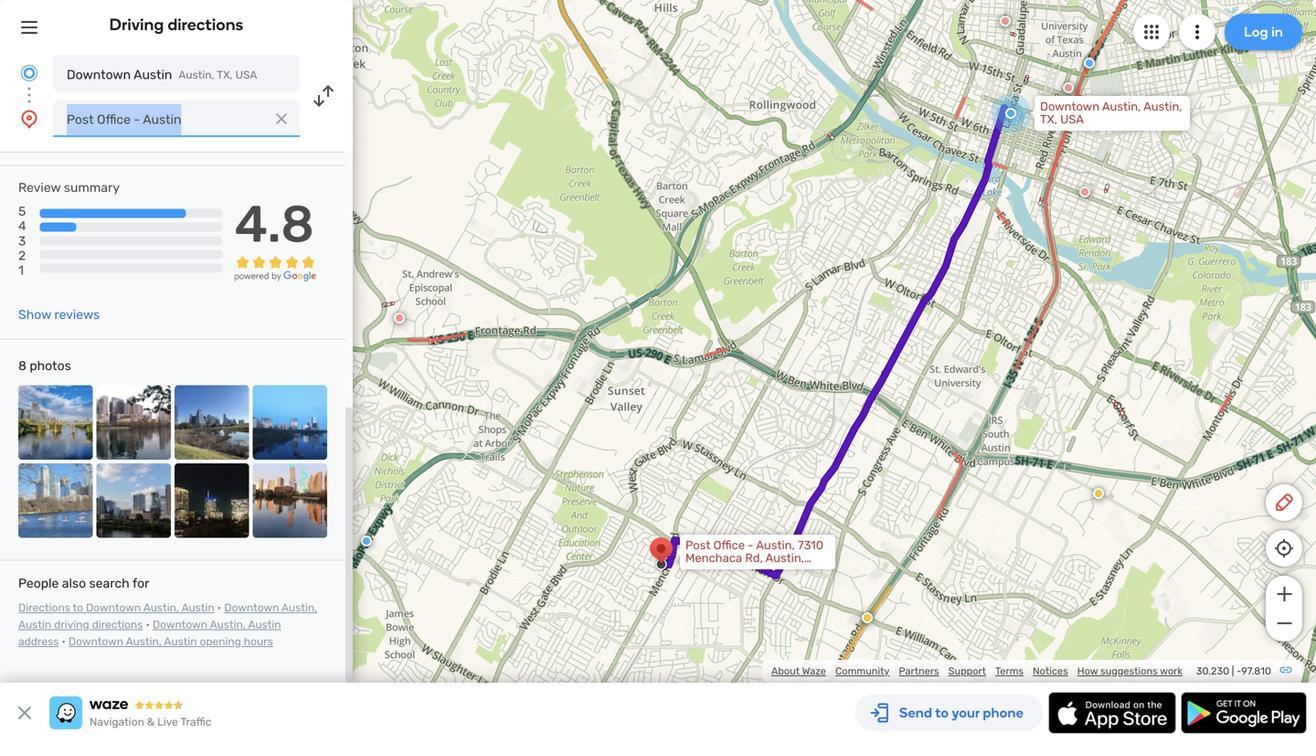 Task type: locate. For each thing, give the bounding box(es) containing it.
austin inside downtown austin, austin driving directions
[[18, 619, 51, 631]]

5 4 3 2 1
[[18, 204, 26, 278]]

-
[[748, 539, 754, 553], [1237, 665, 1242, 678]]

community
[[836, 665, 890, 678]]

waze
[[802, 665, 827, 678]]

1 horizontal spatial usa
[[1061, 112, 1084, 127]]

x image
[[272, 110, 291, 128]]

7310
[[798, 539, 824, 553]]

tx, inside the downtown austin austin, tx, usa
[[217, 69, 233, 81]]

downtown
[[67, 67, 131, 82], [1041, 100, 1100, 114], [86, 602, 141, 615], [224, 602, 279, 615], [153, 619, 208, 631], [68, 636, 123, 648]]

austin, inside downtown austin, austin address
[[210, 619, 246, 631]]

1 vertical spatial -
[[1237, 665, 1242, 678]]

directions to downtown austin, austin
[[18, 602, 215, 615]]

notices
[[1033, 665, 1069, 678]]

downtown for downtown austin, austin, tx, usa
[[1041, 100, 1100, 114]]

location image
[[18, 108, 40, 130]]

work
[[1161, 665, 1183, 678]]

directions to downtown austin, austin link
[[18, 602, 215, 615]]

1 horizontal spatial tx,
[[1041, 112, 1058, 127]]

tx, inside downtown austin, austin, tx, usa
[[1041, 112, 1058, 127]]

about
[[772, 665, 800, 678]]

review
[[18, 180, 61, 195]]

navigation
[[90, 716, 144, 729]]

austin, inside downtown austin, austin driving directions
[[282, 602, 317, 615]]

austin up the opening
[[182, 602, 215, 615]]

image 7 of downtown austin, austin image
[[175, 464, 249, 538]]

austin
[[134, 67, 172, 82], [182, 602, 215, 615], [18, 619, 51, 631], [248, 619, 281, 631], [164, 636, 197, 648]]

usa inside downtown austin, austin, tx, usa
[[1061, 112, 1084, 127]]

directions down directions to downtown austin, austin link
[[92, 619, 143, 631]]

tx,
[[217, 69, 233, 81], [1041, 112, 1058, 127]]

0 vertical spatial police image
[[1084, 58, 1095, 69]]

usa up road closed image
[[1061, 112, 1084, 127]]

how suggestions work link
[[1078, 665, 1183, 678]]

1 horizontal spatial police image
[[1084, 58, 1095, 69]]

downtown for downtown austin, austin opening hours
[[68, 636, 123, 648]]

1 horizontal spatial -
[[1237, 665, 1242, 678]]

0 horizontal spatial -
[[748, 539, 754, 553]]

also
[[62, 576, 86, 591]]

30.230
[[1197, 665, 1230, 678]]

tx, for austin,
[[1041, 112, 1058, 127]]

usa up "choose destination" text field
[[236, 69, 257, 81]]

1 horizontal spatial road closed image
[[1000, 16, 1011, 27]]

police image up downtown austin, austin, tx, usa
[[1084, 58, 1095, 69]]

about waze link
[[772, 665, 827, 678]]

0 vertical spatial usa
[[236, 69, 257, 81]]

current location image
[[18, 62, 40, 84]]

2 vertical spatial road closed image
[[394, 313, 405, 324]]

pencil image
[[1274, 492, 1296, 514]]

austin,
[[179, 69, 214, 81], [1103, 100, 1141, 114], [1144, 100, 1183, 114], [756, 539, 795, 553], [766, 551, 805, 566], [143, 602, 179, 615], [282, 602, 317, 615], [210, 619, 246, 631], [126, 636, 162, 648]]

0 vertical spatial -
[[748, 539, 754, 553]]

0 horizontal spatial directions
[[92, 619, 143, 631]]

1 vertical spatial road closed image
[[1063, 82, 1074, 93]]

2 horizontal spatial road closed image
[[1063, 82, 1074, 93]]

usa inside the downtown austin austin, tx, usa
[[236, 69, 257, 81]]

1 vertical spatial usa
[[1061, 112, 1084, 127]]

0 horizontal spatial tx,
[[217, 69, 233, 81]]

downtown inside downtown austin, austin address
[[153, 619, 208, 631]]

police image
[[1084, 58, 1095, 69], [361, 536, 372, 547]]

8 photos
[[18, 359, 71, 374]]

rd,
[[745, 551, 763, 566]]

downtown austin, austin driving directions
[[18, 602, 317, 631]]

austin for downtown austin, austin address
[[248, 619, 281, 631]]

people
[[18, 576, 59, 591]]

police image right image 8 of downtown austin, austin
[[361, 536, 372, 547]]

austin down downtown austin, austin driving directions
[[164, 636, 197, 648]]

partners link
[[899, 665, 940, 678]]

austin inside downtown austin, austin address
[[248, 619, 281, 631]]

downtown for downtown austin, austin driving directions
[[224, 602, 279, 615]]

zoom in image
[[1273, 583, 1296, 605]]

0 horizontal spatial police image
[[361, 536, 372, 547]]

driving
[[54, 619, 89, 631]]

1 vertical spatial directions
[[92, 619, 143, 631]]

usa for austin,
[[1061, 112, 1084, 127]]

people also search for
[[18, 576, 149, 591]]

downtown inside downtown austin, austin, tx, usa
[[1041, 100, 1100, 114]]

for
[[132, 576, 149, 591]]

zoom out image
[[1273, 613, 1296, 635]]

austin up address at the left bottom
[[18, 619, 51, 631]]

usa for austin
[[236, 69, 257, 81]]

image 4 of downtown austin, austin image
[[253, 386, 327, 460]]

- right |
[[1237, 665, 1242, 678]]

|
[[1232, 665, 1235, 678]]

0 horizontal spatial usa
[[236, 69, 257, 81]]

opening
[[200, 636, 241, 648]]

0 horizontal spatial road closed image
[[394, 313, 405, 324]]

downtown austin, austin, tx, usa
[[1041, 100, 1183, 127]]

2
[[18, 248, 26, 263]]

- for austin,
[[748, 539, 754, 553]]

directions
[[168, 15, 244, 34], [92, 619, 143, 631]]

0 vertical spatial tx,
[[217, 69, 233, 81]]

usa
[[236, 69, 257, 81], [1061, 112, 1084, 127]]

directions inside downtown austin, austin driving directions
[[92, 619, 143, 631]]

downtown austin, austin opening hours link
[[68, 636, 273, 648]]

austin up hours
[[248, 619, 281, 631]]

- inside post office - austin, 7310 menchaca rd, austin, texas, united states
[[748, 539, 754, 553]]

downtown inside downtown austin, austin driving directions
[[224, 602, 279, 615]]

post office - austin, 7310 menchaca rd, austin, texas, united states
[[686, 539, 824, 578]]

image 6 of downtown austin, austin image
[[96, 464, 171, 538]]

- right office
[[748, 539, 754, 553]]

0 vertical spatial directions
[[168, 15, 244, 34]]

directions up the downtown austin austin, tx, usa
[[168, 15, 244, 34]]

x image
[[14, 702, 36, 724]]

road closed image
[[1000, 16, 1011, 27], [1063, 82, 1074, 93], [394, 313, 405, 324]]

&
[[147, 716, 155, 729]]

1 vertical spatial tx,
[[1041, 112, 1058, 127]]



Task type: describe. For each thing, give the bounding box(es) containing it.
link image
[[1279, 663, 1294, 678]]

3
[[18, 233, 26, 249]]

5
[[18, 204, 26, 219]]

office
[[714, 539, 745, 553]]

downtown austin, austin address
[[18, 619, 281, 648]]

downtown austin, austin driving directions link
[[18, 602, 317, 631]]

states
[[763, 564, 799, 578]]

downtown austin, austin opening hours
[[68, 636, 273, 648]]

image 1 of downtown austin, austin image
[[18, 386, 93, 460]]

hazard image
[[862, 613, 873, 624]]

terms
[[996, 665, 1024, 678]]

how
[[1078, 665, 1099, 678]]

navigation & live traffic
[[90, 716, 212, 729]]

support
[[949, 665, 987, 678]]

1 vertical spatial police image
[[361, 536, 372, 547]]

hours
[[244, 636, 273, 648]]

austin up "choose destination" text field
[[134, 67, 172, 82]]

live
[[157, 716, 178, 729]]

suggestions
[[1101, 665, 1158, 678]]

downtown austin, austin address link
[[18, 619, 281, 648]]

1
[[18, 263, 24, 278]]

austin, inside the downtown austin austin, tx, usa
[[179, 69, 214, 81]]

downtown for downtown austin, austin address
[[153, 619, 208, 631]]

united
[[723, 564, 760, 578]]

traffic
[[181, 716, 212, 729]]

review summary
[[18, 180, 120, 195]]

hazard image
[[1094, 488, 1105, 499]]

Choose destination text field
[[53, 101, 300, 137]]

show
[[18, 307, 51, 322]]

4.8
[[235, 194, 314, 255]]

about waze community partners support terms notices how suggestions work
[[772, 665, 1183, 678]]

community link
[[836, 665, 890, 678]]

30.230 | -97.810
[[1197, 665, 1272, 678]]

post
[[686, 539, 711, 553]]

partners
[[899, 665, 940, 678]]

menchaca
[[686, 551, 743, 566]]

image 2 of downtown austin, austin image
[[96, 386, 171, 460]]

reviews
[[54, 307, 100, 322]]

0 vertical spatial road closed image
[[1000, 16, 1011, 27]]

to
[[73, 602, 83, 615]]

1 horizontal spatial directions
[[168, 15, 244, 34]]

driving
[[109, 15, 164, 34]]

austin for downtown austin, austin opening hours
[[164, 636, 197, 648]]

downtown austin austin, tx, usa
[[67, 67, 257, 82]]

driving directions
[[109, 15, 244, 34]]

image 3 of downtown austin, austin image
[[175, 386, 249, 460]]

directions
[[18, 602, 70, 615]]

notices link
[[1033, 665, 1069, 678]]

downtown for downtown austin austin, tx, usa
[[67, 67, 131, 82]]

search
[[89, 576, 130, 591]]

8
[[18, 359, 26, 374]]

- for 97.810
[[1237, 665, 1242, 678]]

image 8 of downtown austin, austin image
[[253, 464, 327, 538]]

terms link
[[996, 665, 1024, 678]]

address
[[18, 636, 59, 648]]

97.810
[[1242, 665, 1272, 678]]

4
[[18, 219, 26, 234]]

road closed image
[[1080, 187, 1091, 198]]

support link
[[949, 665, 987, 678]]

summary
[[64, 180, 120, 195]]

austin for downtown austin, austin driving directions
[[18, 619, 51, 631]]

tx, for austin
[[217, 69, 233, 81]]

show reviews
[[18, 307, 100, 322]]

texas,
[[686, 564, 720, 578]]

image 5 of downtown austin, austin image
[[18, 464, 93, 538]]

photos
[[30, 359, 71, 374]]



Task type: vqa. For each thing, say whether or not it's contained in the screenshot.
computer image
no



